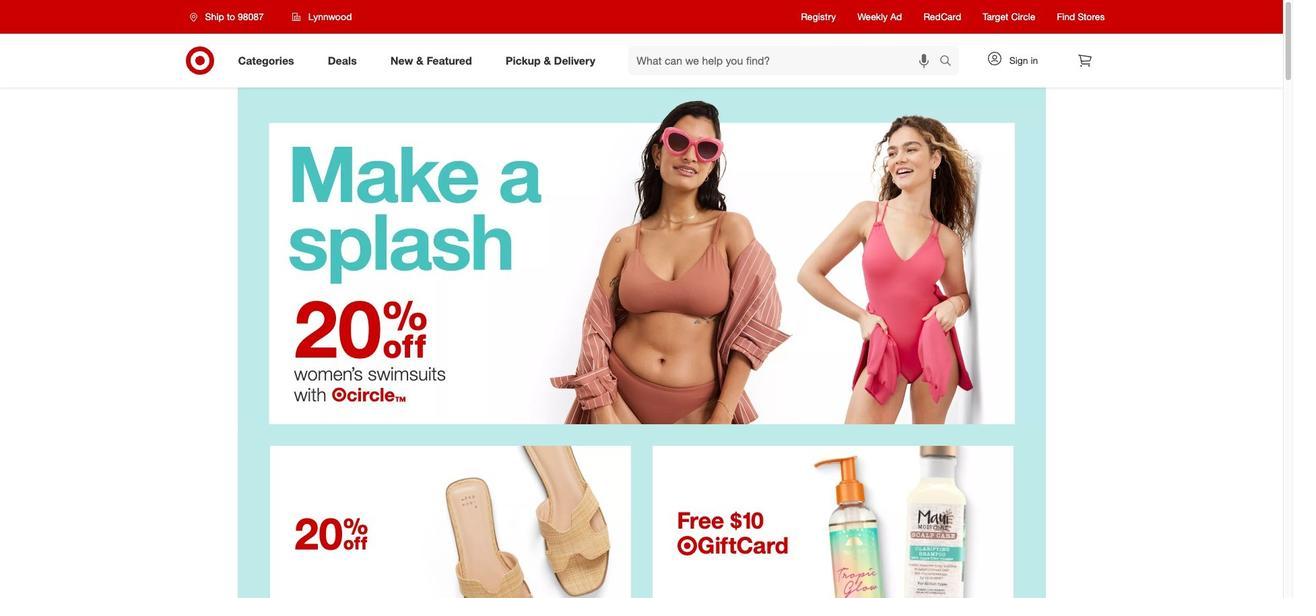 Task type: vqa. For each thing, say whether or not it's contained in the screenshot.
MAKE A SPLASH image
yes



Task type: describe. For each thing, give the bounding box(es) containing it.
make a splash image
[[238, 88, 1046, 425]]



Task type: locate. For each thing, give the bounding box(es) containing it.
What can we help you find? suggestions appear below search field
[[629, 46, 943, 75]]



